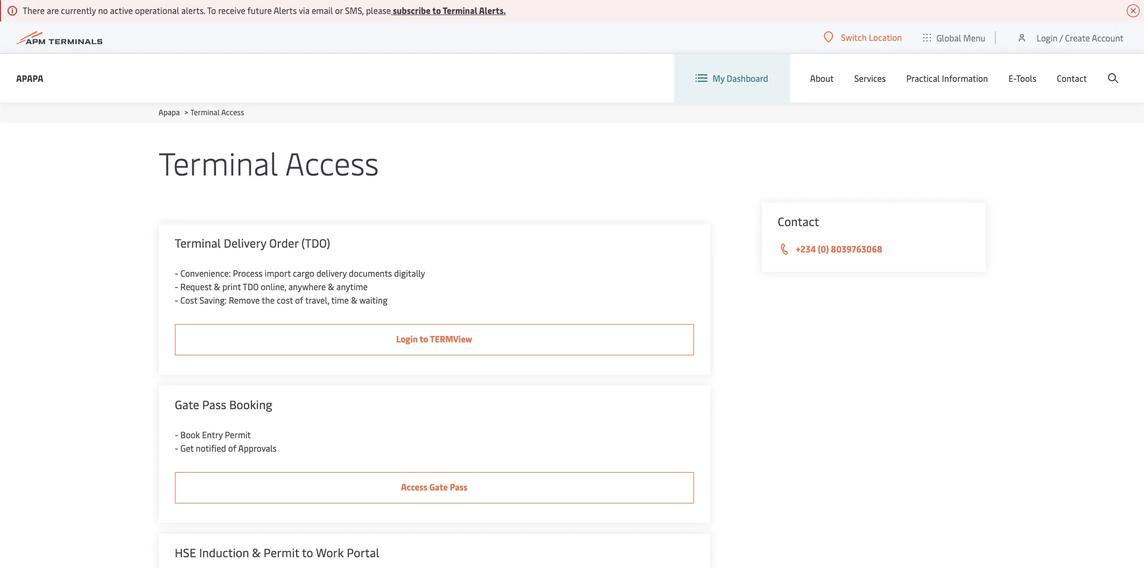 Task type: locate. For each thing, give the bounding box(es) containing it.
login left the /
[[1037, 32, 1058, 43]]

gate
[[175, 396, 199, 412], [429, 481, 448, 493]]

terminal right >
[[190, 107, 220, 117]]

0 horizontal spatial contact
[[778, 213, 819, 229]]

2 vertical spatial to
[[302, 544, 313, 561]]

receive
[[218, 4, 245, 16]]

- left request
[[175, 281, 178, 292]]

permit left the work
[[264, 544, 299, 561]]

terminal
[[443, 4, 477, 16], [190, 107, 220, 117], [159, 141, 278, 184], [175, 235, 221, 251]]

0 horizontal spatial to
[[302, 544, 313, 561]]

practical
[[907, 72, 940, 84]]

to
[[207, 4, 216, 16]]

0 vertical spatial pass
[[202, 396, 226, 412]]

permit inside - book entry permit - get notified of approvals
[[225, 429, 251, 440]]

location
[[869, 31, 902, 43]]

login to termview
[[396, 333, 472, 345]]

&
[[214, 281, 220, 292], [328, 281, 334, 292], [351, 294, 357, 306], [252, 544, 261, 561]]

online,
[[261, 281, 286, 292]]

1 vertical spatial of
[[228, 442, 236, 454]]

contact down login / create account link
[[1057, 72, 1087, 84]]

0 horizontal spatial apapa link
[[16, 71, 43, 85]]

1 vertical spatial pass
[[450, 481, 468, 493]]

induction
[[199, 544, 249, 561]]

0 horizontal spatial login
[[396, 333, 418, 345]]

contact button
[[1057, 54, 1087, 102]]

0 vertical spatial of
[[295, 294, 303, 306]]

to left termview
[[420, 333, 428, 345]]

1 horizontal spatial access
[[285, 141, 379, 184]]

-
[[175, 267, 178, 279], [175, 281, 178, 292], [175, 294, 178, 306], [175, 429, 178, 440], [175, 442, 178, 454]]

- left book
[[175, 429, 178, 440]]

hse induction & permit to work portal
[[175, 544, 379, 561]]

access gate pass link
[[175, 472, 694, 503]]

0 vertical spatial permit
[[225, 429, 251, 440]]

0 horizontal spatial pass
[[202, 396, 226, 412]]

& down anytime
[[351, 294, 357, 306]]

account
[[1092, 32, 1124, 43]]

terminal delivery order (tdo)
[[175, 235, 330, 251]]

future
[[247, 4, 272, 16]]

delivery
[[224, 235, 266, 251]]

terminal access
[[159, 141, 379, 184]]

pass
[[202, 396, 226, 412], [450, 481, 468, 493]]

1 horizontal spatial login
[[1037, 32, 1058, 43]]

1 vertical spatial contact
[[778, 213, 819, 229]]

of right notified
[[228, 442, 236, 454]]

to
[[432, 4, 441, 16], [420, 333, 428, 345], [302, 544, 313, 561]]

4 - from the top
[[175, 429, 178, 440]]

- left convenience:
[[175, 267, 178, 279]]

1 horizontal spatial contact
[[1057, 72, 1087, 84]]

+234
[[796, 243, 816, 255]]

dashboard
[[727, 72, 768, 84]]

alerts.
[[479, 4, 506, 16]]

practical information
[[907, 72, 988, 84]]

work
[[316, 544, 344, 561]]

order
[[269, 235, 298, 251]]

permit up approvals
[[225, 429, 251, 440]]

1 horizontal spatial permit
[[264, 544, 299, 561]]

login for login / create account
[[1037, 32, 1058, 43]]

my
[[713, 72, 725, 84]]

>
[[184, 107, 188, 117]]

switch location button
[[824, 31, 902, 43]]

active
[[110, 4, 133, 16]]

request
[[180, 281, 212, 292]]

0 horizontal spatial gate
[[175, 396, 199, 412]]

of right cost
[[295, 294, 303, 306]]

0 vertical spatial contact
[[1057, 72, 1087, 84]]

login to termview link
[[175, 324, 694, 355]]

1 vertical spatial apapa
[[159, 107, 180, 117]]

1 vertical spatial login
[[396, 333, 418, 345]]

apapa link
[[16, 71, 43, 85], [159, 107, 180, 117]]

0 horizontal spatial apapa
[[16, 72, 43, 84]]

1 horizontal spatial apapa
[[159, 107, 180, 117]]

(0)
[[818, 243, 829, 255]]

1 horizontal spatial apapa link
[[159, 107, 180, 117]]

contact
[[1057, 72, 1087, 84], [778, 213, 819, 229]]

of
[[295, 294, 303, 306], [228, 442, 236, 454]]

/
[[1060, 32, 1063, 43]]

1 vertical spatial gate
[[429, 481, 448, 493]]

of inside - convenience: process import cargo delivery documents digitally - request & print tdo online, anywhere & anytime - cost saving: remove the cost of travel, time & waiting
[[295, 294, 303, 306]]

remove
[[229, 294, 260, 306]]

please
[[366, 4, 391, 16]]

2 horizontal spatial to
[[432, 4, 441, 16]]

there are currently no active operational alerts. to receive future alerts via email or sms, please subscribe to terminal alerts.
[[23, 4, 506, 16]]

terminal left the alerts.
[[443, 4, 477, 16]]

apapa
[[16, 72, 43, 84], [159, 107, 180, 117]]

anywhere
[[288, 281, 326, 292]]

menu
[[964, 32, 986, 43]]

1 horizontal spatial pass
[[450, 481, 468, 493]]

login left termview
[[396, 333, 418, 345]]

0 vertical spatial apapa
[[16, 72, 43, 84]]

to left the work
[[302, 544, 313, 561]]

- left cost
[[175, 294, 178, 306]]

+234 (0) 8039763068
[[796, 243, 883, 255]]

the
[[262, 294, 275, 306]]

0 vertical spatial gate
[[175, 396, 199, 412]]

1 vertical spatial access
[[285, 141, 379, 184]]

contact up +234
[[778, 213, 819, 229]]

switch
[[841, 31, 867, 43]]

0 horizontal spatial of
[[228, 442, 236, 454]]

0 horizontal spatial access
[[221, 107, 244, 117]]

operational
[[135, 4, 179, 16]]

0 vertical spatial login
[[1037, 32, 1058, 43]]

- left get
[[175, 442, 178, 454]]

0 horizontal spatial permit
[[225, 429, 251, 440]]

1 vertical spatial permit
[[264, 544, 299, 561]]

login
[[1037, 32, 1058, 43], [396, 333, 418, 345]]

information
[[942, 72, 988, 84]]

global
[[937, 32, 961, 43]]

close alert image
[[1127, 4, 1140, 17]]

gate pass booking
[[175, 396, 272, 412]]

1 vertical spatial to
[[420, 333, 428, 345]]

0 vertical spatial apapa link
[[16, 71, 43, 85]]

permit
[[225, 429, 251, 440], [264, 544, 299, 561]]

2 vertical spatial access
[[401, 481, 427, 493]]

booking
[[229, 396, 272, 412]]

anytime
[[336, 281, 368, 292]]

1 - from the top
[[175, 267, 178, 279]]

create
[[1065, 32, 1090, 43]]

global menu
[[937, 32, 986, 43]]

process
[[233, 267, 263, 279]]

to right the subscribe
[[432, 4, 441, 16]]

1 horizontal spatial of
[[295, 294, 303, 306]]

access
[[221, 107, 244, 117], [285, 141, 379, 184], [401, 481, 427, 493]]

portal
[[347, 544, 379, 561]]

& right induction
[[252, 544, 261, 561]]



Task type: describe. For each thing, give the bounding box(es) containing it.
+234 (0) 8039763068 link
[[778, 242, 970, 256]]

via
[[299, 4, 310, 16]]

about
[[810, 72, 834, 84]]

cargo
[[293, 267, 314, 279]]

subscribe to terminal alerts. link
[[391, 4, 506, 16]]

get
[[180, 442, 194, 454]]

apapa > terminal access
[[159, 107, 244, 117]]

cost
[[277, 294, 293, 306]]

delivery
[[316, 267, 347, 279]]

or
[[335, 4, 343, 16]]

0 vertical spatial to
[[432, 4, 441, 16]]

tdo
[[243, 281, 259, 292]]

waiting
[[359, 294, 388, 306]]

login for login to termview
[[396, 333, 418, 345]]

email
[[312, 4, 333, 16]]

book
[[180, 429, 200, 440]]

1 horizontal spatial gate
[[429, 481, 448, 493]]

sms,
[[345, 4, 364, 16]]

subscribe
[[393, 4, 431, 16]]

currently
[[61, 4, 96, 16]]

global menu button
[[913, 21, 996, 54]]

2 - from the top
[[175, 281, 178, 292]]

convenience:
[[180, 267, 231, 279]]

e-tools button
[[1009, 54, 1037, 102]]

apapa for apapa > terminal access
[[159, 107, 180, 117]]

login / create account
[[1037, 32, 1124, 43]]

services
[[854, 72, 886, 84]]

permit for entry
[[225, 429, 251, 440]]

login / create account link
[[1017, 22, 1124, 53]]

0 vertical spatial access
[[221, 107, 244, 117]]

apapa for apapa
[[16, 72, 43, 84]]

travel,
[[305, 294, 329, 306]]

& up saving: on the bottom left of page
[[214, 281, 220, 292]]

of inside - book entry permit - get notified of approvals
[[228, 442, 236, 454]]

hse
[[175, 544, 196, 561]]

approvals
[[238, 442, 277, 454]]

there
[[23, 4, 45, 16]]

1 horizontal spatial to
[[420, 333, 428, 345]]

5 - from the top
[[175, 442, 178, 454]]

about button
[[810, 54, 834, 102]]

switch location
[[841, 31, 902, 43]]

terminal down apapa > terminal access
[[159, 141, 278, 184]]

notified
[[196, 442, 226, 454]]

2 horizontal spatial access
[[401, 481, 427, 493]]

saving:
[[199, 294, 227, 306]]

permit for &
[[264, 544, 299, 561]]

(tdo)
[[301, 235, 330, 251]]

digitally
[[394, 267, 425, 279]]

alerts
[[274, 4, 297, 16]]

practical information button
[[907, 54, 988, 102]]

documents
[[349, 267, 392, 279]]

e-
[[1009, 72, 1016, 84]]

services button
[[854, 54, 886, 102]]

termview
[[430, 333, 472, 345]]

print
[[222, 281, 241, 292]]

alerts.
[[181, 4, 205, 16]]

terminal up convenience:
[[175, 235, 221, 251]]

time
[[331, 294, 349, 306]]

cost
[[180, 294, 197, 306]]

e-tools
[[1009, 72, 1037, 84]]

8039763068
[[831, 243, 883, 255]]

no
[[98, 4, 108, 16]]

& down delivery
[[328, 281, 334, 292]]

my dashboard
[[713, 72, 768, 84]]

tools
[[1016, 72, 1037, 84]]

my dashboard button
[[696, 54, 768, 102]]

import
[[265, 267, 291, 279]]

entry
[[202, 429, 223, 440]]

3 - from the top
[[175, 294, 178, 306]]

are
[[47, 4, 59, 16]]

- book entry permit - get notified of approvals
[[175, 429, 277, 454]]

access gate pass
[[401, 481, 468, 493]]

1 vertical spatial apapa link
[[159, 107, 180, 117]]

- convenience: process import cargo delivery documents digitally - request & print tdo online, anywhere & anytime - cost saving: remove the cost of travel, time & waiting
[[175, 267, 425, 306]]



Task type: vqa. For each thing, say whether or not it's contained in the screenshot.
Apapa corresponding to Apapa
yes



